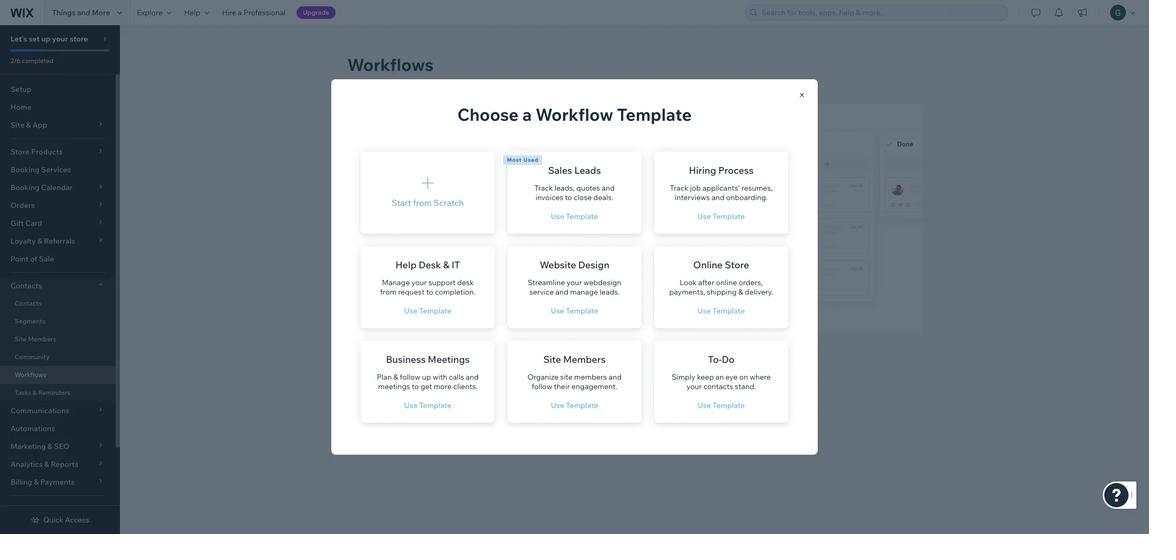 Task type: vqa. For each thing, say whether or not it's contained in the screenshot.


Task type: describe. For each thing, give the bounding box(es) containing it.
process
[[418, 80, 449, 90]]

plan & follow up with calls and meetings to get more clients.
[[377, 373, 479, 392]]

applicants'
[[703, 184, 740, 193]]

use template button for leads
[[541, 209, 608, 225]]

upgrade button
[[297, 6, 336, 19]]

use for website
[[551, 307, 564, 316]]

setup link
[[0, 80, 116, 98]]

most
[[507, 157, 522, 164]]

use for business
[[404, 401, 417, 411]]

use template button for store
[[688, 304, 754, 319]]

use template for process
[[698, 212, 745, 222]]

meetings
[[428, 354, 470, 366]]

automations inside "sidebar" element
[[11, 424, 55, 434]]

template for help desk & it
[[419, 307, 451, 316]]

get
[[421, 383, 432, 392]]

streamline your webdesign service and manage leads.
[[528, 278, 621, 297]]

service
[[529, 288, 554, 297]]

orders,
[[739, 278, 763, 288]]

and inside plan & follow up with calls and meetings to get more clients.
[[466, 373, 479, 383]]

manage for manage your support desk from request to completion.
[[382, 278, 410, 288]]

start from scratch
[[392, 198, 464, 208]]

used
[[524, 157, 539, 164]]

template for site members
[[566, 401, 598, 411]]

store
[[70, 34, 88, 44]]

1 vertical spatial orders
[[549, 170, 574, 181]]

leads, inside workflows manage any work process from start to finish. track leads, contacts & orders on a simple board.
[[549, 80, 572, 90]]

reminders
[[38, 389, 70, 397]]

use template for meetings
[[404, 401, 451, 411]]

track for sales leads
[[534, 184, 553, 193]]

meetings
[[378, 383, 410, 392]]

scratch
[[434, 198, 464, 208]]

use template button for do
[[688, 398, 754, 414]]

start from scratch button
[[361, 152, 495, 234]]

track for hiring process
[[670, 184, 688, 193]]

from inside workflows manage any work process from start to finish. track leads, contacts & orders on a simple board.
[[451, 80, 469, 90]]

get started
[[395, 259, 441, 269]]

tasks & reminders link
[[0, 384, 116, 402]]

help for help
[[184, 8, 200, 17]]

and up flow
[[532, 170, 547, 181]]

eye
[[725, 373, 738, 383]]

clients.
[[453, 383, 478, 392]]

an
[[715, 373, 724, 383]]

site inside "sidebar" element
[[15, 336, 27, 343]]

website design
[[540, 259, 609, 272]]

your inside the streamline your webdesign service and manage leads.
[[567, 278, 582, 288]]

automate
[[398, 218, 437, 228]]

0 vertical spatial automations
[[514, 218, 565, 228]]

your right track
[[452, 170, 469, 181]]

most used
[[507, 157, 539, 164]]

finish.
[[501, 80, 525, 90]]

streamline
[[528, 278, 565, 288]]

workflow
[[458, 218, 494, 228]]

sale
[[39, 255, 54, 264]]

access
[[65, 516, 89, 525]]

manage
[[570, 288, 598, 297]]

organize site members and follow their engagement.
[[527, 373, 622, 392]]

quotes
[[576, 184, 600, 193]]

hire a professional
[[222, 8, 286, 17]]

help desk & it
[[395, 259, 460, 272]]

template for online store
[[713, 307, 745, 316]]

hire a professional link
[[216, 0, 292, 25]]

use for online
[[698, 307, 711, 316]]

sidebar element
[[0, 25, 120, 535]]

use for site
[[551, 401, 564, 411]]

follow inside plan & follow up with calls and meetings to get more clients.
[[400, 373, 420, 383]]

explore
[[137, 8, 163, 17]]

use for to-
[[698, 401, 711, 411]]

their
[[554, 383, 570, 392]]

& inside look after online orders, payments, shipping & delivery.
[[738, 288, 743, 297]]

workflows link
[[0, 367, 116, 384]]

template for sales leads
[[566, 212, 598, 222]]

members
[[574, 373, 607, 383]]

automate your workflow with automations
[[398, 218, 565, 228]]

up inside "sidebar" element
[[41, 34, 50, 44]]

& inside tasks & reminders "link"
[[33, 389, 37, 397]]

business
[[386, 354, 426, 366]]

simplify
[[459, 135, 510, 150]]

visually
[[398, 170, 428, 181]]

2/6
[[11, 57, 20, 65]]

help button
[[178, 0, 216, 25]]

customize
[[398, 202, 439, 212]]

workflows manage any work process from start to finish. track leads, contacts & orders on a simple board.
[[347, 54, 716, 90]]

things
[[52, 8, 76, 17]]

upgrade
[[303, 8, 329, 16]]

start
[[471, 80, 489, 90]]

contacts link
[[0, 295, 116, 313]]

your down the build
[[509, 202, 527, 212]]

your inside simply keep an eye on where your contacts stand.
[[686, 383, 702, 392]]

hiring
[[689, 165, 716, 177]]

sales leads
[[548, 165, 601, 177]]

close
[[574, 193, 592, 203]]

services
[[41, 165, 71, 175]]

let's set up your store
[[11, 34, 88, 44]]

more
[[434, 383, 452, 392]]

things and more
[[52, 8, 110, 17]]

use template button for design
[[541, 304, 608, 319]]

online
[[693, 259, 723, 272]]

request
[[398, 288, 425, 297]]

track inside workflows manage any work process from start to finish. track leads, contacts & orders on a simple board.
[[526, 80, 548, 90]]

resumes,
[[742, 184, 773, 193]]

workflows for workflows manage any work process from start to finish. track leads, contacts & orders on a simple board.
[[347, 54, 433, 75]]

contacts inside workflows manage any work process from start to finish. track leads, contacts & orders on a simple board.
[[574, 80, 608, 90]]

needs
[[529, 202, 553, 212]]

invoices
[[536, 193, 563, 203]]

to-do
[[708, 354, 734, 366]]

use template for store
[[698, 307, 745, 316]]

use template for do
[[698, 401, 745, 411]]

it
[[452, 259, 460, 272]]

template for website design
[[566, 307, 598, 316]]

& inside plan & follow up with calls and meetings to get more clients.
[[393, 373, 398, 383]]

stand.
[[735, 383, 756, 392]]

use template for design
[[551, 307, 598, 316]]

workflows for workflows
[[15, 371, 46, 379]]

& left it
[[443, 259, 449, 272]]

look after online orders, payments, shipping & delivery.
[[669, 278, 773, 297]]

flow
[[535, 186, 551, 197]]

interviews
[[675, 193, 710, 203]]

members inside "sidebar" element
[[28, 336, 56, 343]]

your inside "sidebar" element
[[52, 34, 68, 44]]

1 horizontal spatial members
[[563, 354, 606, 366]]

work
[[397, 80, 416, 90]]

desk
[[419, 259, 441, 272]]

where
[[750, 373, 771, 383]]

with inside plan & follow up with calls and meetings to get more clients.
[[433, 373, 447, 383]]

leads, inside track leads, quotes and invoices to close deals.
[[555, 184, 575, 193]]

delivery.
[[745, 288, 773, 297]]

1 vertical spatial leads,
[[471, 170, 494, 181]]

2/6 completed
[[11, 57, 54, 65]]

or
[[496, 186, 505, 197]]

use template button for meetings
[[395, 398, 461, 414]]

on inside simply keep an eye on where your contacts stand.
[[739, 373, 748, 383]]

let's
[[11, 34, 27, 44]]

online
[[716, 278, 737, 288]]

and inside organize site members and follow their engagement.
[[609, 373, 622, 383]]

to inside manage your support desk from request to completion.
[[426, 288, 433, 297]]

start out with a template or build a flow from scratch
[[398, 186, 602, 197]]



Task type: locate. For each thing, give the bounding box(es) containing it.
on inside workflows manage any work process from start to finish. track leads, contacts & orders on a simple board.
[[645, 80, 655, 90]]

follow
[[400, 373, 420, 383], [532, 383, 552, 392]]

orders left simple
[[618, 80, 643, 90]]

get started button
[[382, 255, 454, 273]]

to inside track leads, quotes and invoices to close deals.
[[565, 193, 572, 203]]

leads, up template
[[471, 170, 494, 181]]

site members inside "sidebar" element
[[15, 336, 56, 343]]

hire
[[222, 8, 236, 17]]

use down the meetings
[[404, 401, 417, 411]]

0 horizontal spatial automations
[[11, 424, 55, 434]]

calls
[[449, 373, 464, 383]]

0 horizontal spatial help
[[184, 8, 200, 17]]

start down visually
[[398, 186, 417, 197]]

contacts up choose a workflow template
[[574, 80, 608, 90]]

template down engagement.
[[566, 401, 598, 411]]

use template button down manage your support desk from request to completion.
[[395, 304, 461, 319]]

manage left any
[[347, 80, 379, 90]]

orders
[[618, 80, 643, 90], [549, 170, 574, 181]]

from left start
[[451, 80, 469, 90]]

your down get started
[[411, 278, 427, 288]]

1 horizontal spatial site
[[543, 354, 561, 366]]

with up "scratch"
[[434, 186, 451, 197]]

& right 'tasks'
[[33, 389, 37, 397]]

template for hiring process
[[713, 212, 745, 222]]

manage up visually
[[382, 135, 431, 150]]

use template down manage
[[551, 307, 598, 316]]

2 vertical spatial with
[[433, 373, 447, 383]]

a left simple
[[657, 80, 661, 90]]

to left 'get'
[[412, 383, 419, 392]]

use for sales
[[551, 212, 564, 222]]

sales
[[548, 165, 572, 177]]

organize
[[527, 373, 559, 383]]

start inside button
[[392, 198, 411, 208]]

and right the service in the left bottom of the page
[[555, 288, 568, 297]]

contacts for contacts link
[[15, 300, 42, 308]]

community
[[15, 353, 50, 361]]

keep
[[697, 373, 714, 383]]

manage for manage and simplify your workflow
[[382, 135, 431, 150]]

track leads, quotes and invoices to close deals.
[[534, 184, 615, 203]]

use template button down shipping
[[688, 304, 754, 319]]

use for hiring
[[698, 212, 711, 222]]

start for start out with a template or build a flow from scratch
[[398, 186, 417, 197]]

and right members
[[609, 373, 622, 383]]

0 horizontal spatial site members
[[15, 336, 56, 343]]

use template button down track job applicants' resumes, interviews and onboarding. at right
[[688, 209, 754, 225]]

hiring process
[[689, 165, 754, 177]]

contacts down point of sale
[[11, 281, 42, 291]]

quick access
[[43, 516, 89, 525]]

1 vertical spatial up
[[422, 373, 431, 383]]

with left calls
[[433, 373, 447, 383]]

start up automate
[[392, 198, 411, 208]]

scratch
[[574, 186, 602, 197]]

use template down shipping
[[698, 307, 745, 316]]

board.
[[691, 80, 716, 90]]

1 horizontal spatial on
[[739, 373, 748, 383]]

a left flow
[[528, 186, 533, 197]]

manage
[[347, 80, 379, 90], [382, 135, 431, 150], [382, 278, 410, 288]]

from inside button
[[413, 198, 432, 208]]

your left 'store'
[[52, 34, 68, 44]]

0 horizontal spatial orders
[[549, 170, 574, 181]]

template down close
[[566, 212, 598, 222]]

a inside workflows manage any work process from start to finish. track leads, contacts & orders on a simple board.
[[657, 80, 661, 90]]

members
[[28, 336, 56, 343], [563, 354, 606, 366]]

template
[[617, 104, 692, 125], [566, 212, 598, 222], [713, 212, 745, 222], [419, 307, 451, 316], [566, 307, 598, 316], [713, 307, 745, 316], [419, 401, 451, 411], [566, 401, 598, 411], [713, 401, 745, 411]]

to inside workflows manage any work process from start to finish. track leads, contacts & orders on a simple board.
[[491, 80, 499, 90]]

0 vertical spatial workflow
[[536, 104, 613, 125]]

use template down track job applicants' resumes, interviews and onboarding. at right
[[698, 212, 745, 222]]

leads.
[[600, 288, 620, 297]]

track up needs
[[534, 184, 553, 193]]

set
[[29, 34, 40, 44]]

0 horizontal spatial follow
[[400, 373, 420, 383]]

0 vertical spatial orders
[[618, 80, 643, 90]]

manage inside workflows manage any work process from start to finish. track leads, contacts & orders on a simple board.
[[347, 80, 379, 90]]

from right flow
[[553, 186, 572, 197]]

your down "scratch"
[[439, 218, 456, 228]]

1 vertical spatial workflow
[[543, 135, 601, 150]]

site
[[560, 373, 573, 383]]

1 vertical spatial contacts
[[496, 170, 530, 181]]

online store
[[693, 259, 749, 272]]

0 vertical spatial leads,
[[549, 80, 572, 90]]

follow inside organize site members and follow their engagement.
[[532, 383, 552, 392]]

0 vertical spatial contacts
[[574, 80, 608, 90]]

your left an on the bottom right of the page
[[686, 383, 702, 392]]

booking services
[[11, 165, 71, 175]]

0 vertical spatial site members
[[15, 336, 56, 343]]

use template button down their
[[541, 398, 608, 414]]

site members up site
[[543, 354, 606, 366]]

point
[[11, 255, 29, 264]]

1 vertical spatial manage
[[382, 135, 431, 150]]

& right plan
[[393, 373, 398, 383]]

0 horizontal spatial up
[[41, 34, 50, 44]]

template down shipping
[[713, 307, 745, 316]]

use down their
[[551, 401, 564, 411]]

0 horizontal spatial site
[[15, 336, 27, 343]]

from left request
[[380, 288, 396, 297]]

Search for tools, apps, help & more... field
[[758, 5, 1004, 20]]

use template button
[[541, 209, 608, 225], [688, 209, 754, 225], [395, 304, 461, 319], [541, 304, 608, 319], [688, 304, 754, 319], [395, 398, 461, 414], [541, 398, 608, 414], [688, 398, 754, 414]]

to right request
[[426, 288, 433, 297]]

automations link
[[0, 420, 116, 438]]

segments link
[[0, 313, 116, 331]]

& inside workflows manage any work process from start to finish. track leads, contacts & orders on a simple board.
[[610, 80, 616, 90]]

1 horizontal spatial contacts
[[574, 80, 608, 90]]

orders inside workflows manage any work process from start to finish. track leads, contacts & orders on a simple board.
[[618, 80, 643, 90]]

0 vertical spatial manage
[[347, 80, 379, 90]]

a right 'hire'
[[238, 8, 242, 17]]

site up organize
[[543, 354, 561, 366]]

0 horizontal spatial members
[[28, 336, 56, 343]]

1 horizontal spatial orders
[[618, 80, 643, 90]]

up down business meetings
[[422, 373, 431, 383]]

workflows
[[347, 54, 433, 75], [15, 371, 46, 379]]

0 vertical spatial start
[[398, 186, 417, 197]]

point of sale
[[11, 255, 54, 264]]

up right set
[[41, 34, 50, 44]]

use template button down close
[[541, 209, 608, 225]]

workflows up any
[[347, 54, 433, 75]]

visually track your leads, contacts and orders
[[398, 170, 574, 181]]

community link
[[0, 349, 116, 367]]

1 vertical spatial site
[[543, 354, 561, 366]]

0 vertical spatial up
[[41, 34, 50, 44]]

1 vertical spatial on
[[739, 373, 748, 383]]

1 vertical spatial contacts
[[15, 300, 42, 308]]

to inside plan & follow up with calls and meetings to get more clients.
[[412, 383, 419, 392]]

job
[[690, 184, 701, 193]]

of
[[30, 255, 37, 264]]

manage down get
[[382, 278, 410, 288]]

and right the job
[[712, 193, 724, 203]]

template down simple
[[617, 104, 692, 125]]

1 vertical spatial members
[[563, 354, 606, 366]]

from inside manage your support desk from request to completion.
[[380, 288, 396, 297]]

members up community
[[28, 336, 56, 343]]

use down "payments,"
[[698, 307, 711, 316]]

after
[[698, 278, 714, 288]]

to left suit
[[483, 202, 491, 212]]

on right eye
[[739, 373, 748, 383]]

a up "scratch"
[[453, 186, 457, 197]]

use template button down simply keep an eye on where your contacts stand.
[[688, 398, 754, 414]]

up inside plan & follow up with calls and meetings to get more clients.
[[422, 373, 431, 383]]

tasks
[[15, 389, 31, 397]]

process
[[718, 165, 754, 177]]

track inside track leads, quotes and invoices to close deals.
[[534, 184, 553, 193]]

website
[[540, 259, 576, 272]]

use template button for desk
[[395, 304, 461, 319]]

1 vertical spatial workflows
[[15, 371, 46, 379]]

start for start from scratch
[[392, 198, 411, 208]]

template down track job applicants' resumes, interviews and onboarding. at right
[[713, 212, 745, 222]]

out
[[419, 186, 432, 197]]

1 horizontal spatial automations
[[514, 218, 565, 228]]

use template button for members
[[541, 398, 608, 414]]

1 vertical spatial with
[[496, 218, 512, 228]]

home
[[11, 103, 31, 112]]

booking
[[11, 165, 40, 175]]

1 vertical spatial start
[[392, 198, 411, 208]]

and left more
[[77, 8, 90, 17]]

use down invoices
[[551, 212, 564, 222]]

template
[[459, 186, 495, 197]]

template down manage
[[566, 307, 598, 316]]

track job applicants' resumes, interviews and onboarding.
[[670, 184, 773, 203]]

0 vertical spatial contacts
[[11, 281, 42, 291]]

use
[[551, 212, 564, 222], [698, 212, 711, 222], [404, 307, 417, 316], [551, 307, 564, 316], [698, 307, 711, 316], [404, 401, 417, 411], [551, 401, 564, 411], [698, 401, 711, 411]]

workflows down community
[[15, 371, 46, 379]]

home link
[[0, 98, 116, 116]]

onboarding.
[[726, 193, 768, 203]]

manage your support desk from request to completion.
[[380, 278, 475, 297]]

and right calls
[[466, 373, 479, 383]]

template down the more at left bottom
[[419, 401, 451, 411]]

your inside manage your support desk from request to completion.
[[411, 278, 427, 288]]

1 horizontal spatial site members
[[543, 354, 606, 366]]

use template down their
[[551, 401, 598, 411]]

a
[[238, 8, 242, 17], [657, 80, 661, 90], [522, 104, 532, 125], [453, 186, 457, 197], [528, 186, 533, 197]]

simply keep an eye on where your contacts stand.
[[672, 373, 771, 392]]

use down interviews
[[698, 212, 711, 222]]

and right quotes
[[602, 184, 615, 193]]

use template down 'get'
[[404, 401, 451, 411]]

and inside track job applicants' resumes, interviews and onboarding.
[[712, 193, 724, 203]]

site members up community
[[15, 336, 56, 343]]

simply
[[672, 373, 695, 383]]

automations down needs
[[514, 218, 565, 228]]

0 vertical spatial workflows
[[347, 54, 433, 75]]

a up your
[[522, 104, 532, 125]]

segments
[[15, 318, 45, 326]]

1 vertical spatial site members
[[543, 354, 606, 366]]

use template button down manage
[[541, 304, 608, 319]]

tasks & reminders
[[15, 389, 70, 397]]

manage inside manage your support desk from request to completion.
[[382, 278, 410, 288]]

contacts inside "popup button"
[[11, 281, 42, 291]]

use template
[[551, 212, 598, 222], [698, 212, 745, 222], [404, 307, 451, 316], [551, 307, 598, 316], [698, 307, 745, 316], [404, 401, 451, 411], [551, 401, 598, 411], [698, 401, 745, 411]]

track
[[430, 170, 450, 181]]

help inside "button"
[[184, 8, 200, 17]]

0 horizontal spatial workflows
[[15, 371, 46, 379]]

leads, up choose a workflow template
[[549, 80, 572, 90]]

template down manage your support desk from request to completion.
[[419, 307, 451, 316]]

template for to-do
[[713, 401, 745, 411]]

workflows inside "sidebar" element
[[15, 371, 46, 379]]

track left the job
[[670, 184, 688, 193]]

to
[[491, 80, 499, 90], [565, 193, 572, 203], [483, 202, 491, 212], [426, 288, 433, 297], [412, 383, 419, 392]]

setup
[[11, 85, 31, 94]]

automations down tasks & reminders
[[11, 424, 55, 434]]

1 vertical spatial automations
[[11, 424, 55, 434]]

desk
[[457, 278, 474, 288]]

leads, down sales
[[555, 184, 575, 193]]

0 horizontal spatial on
[[645, 80, 655, 90]]

workflows inside workflows manage any work process from start to finish. track leads, contacts & orders on a simple board.
[[347, 54, 433, 75]]

contacts for 'contacts' "popup button"
[[11, 281, 42, 291]]

on left simple
[[645, 80, 655, 90]]

0 vertical spatial on
[[645, 80, 655, 90]]

& right online
[[738, 288, 743, 297]]

use template for leads
[[551, 212, 598, 222]]

use template for desk
[[404, 307, 451, 316]]

0 horizontal spatial contacts
[[496, 170, 530, 181]]

and inside track leads, quotes and invoices to close deals.
[[602, 184, 615, 193]]

from down out
[[413, 198, 432, 208]]

follow down the business
[[400, 373, 420, 383]]

track right finish.
[[526, 80, 548, 90]]

site members
[[15, 336, 56, 343], [543, 354, 606, 366]]

to right start
[[491, 80, 499, 90]]

1 horizontal spatial workflows
[[347, 54, 433, 75]]

template for business meetings
[[419, 401, 451, 411]]

2 horizontal spatial contacts
[[703, 383, 733, 392]]

track inside track job applicants' resumes, interviews and onboarding.
[[670, 184, 688, 193]]

0 vertical spatial help
[[184, 8, 200, 17]]

and inside the streamline your webdesign service and manage leads.
[[555, 288, 568, 297]]

use template button down 'get'
[[395, 398, 461, 414]]

0 vertical spatial with
[[434, 186, 451, 197]]

contacts left the stand.
[[703, 383, 733, 392]]

support
[[428, 278, 456, 288]]

use down keep
[[698, 401, 711, 411]]

deals.
[[593, 193, 613, 203]]

with down suit
[[496, 218, 512, 228]]

follow left their
[[532, 383, 552, 392]]

use down request
[[404, 307, 417, 316]]

use for help
[[404, 307, 417, 316]]

2 vertical spatial manage
[[382, 278, 410, 288]]

orders up track leads, quotes and invoices to close deals.
[[549, 170, 574, 181]]

and up track
[[434, 135, 456, 150]]

0 vertical spatial members
[[28, 336, 56, 343]]

plan
[[377, 373, 392, 383]]

your down website design
[[567, 278, 582, 288]]

contacts inside simply keep an eye on where your contacts stand.
[[703, 383, 733, 392]]

use down the service in the left bottom of the page
[[551, 307, 564, 316]]

simple
[[663, 80, 689, 90]]

start
[[398, 186, 417, 197], [392, 198, 411, 208]]

site
[[15, 336, 27, 343], [543, 354, 561, 366]]

2 vertical spatial contacts
[[703, 383, 733, 392]]

leads
[[574, 165, 601, 177]]

use template down close
[[551, 212, 598, 222]]

customize workflows to suit your needs
[[398, 202, 553, 212]]

1 horizontal spatial follow
[[532, 383, 552, 392]]

contacts up the segments at the bottom
[[15, 300, 42, 308]]

help for help desk & it
[[395, 259, 417, 272]]

contacts down most
[[496, 170, 530, 181]]

use template down manage your support desk from request to completion.
[[404, 307, 451, 316]]

1 vertical spatial help
[[395, 259, 417, 272]]

1 horizontal spatial up
[[422, 373, 431, 383]]

from
[[451, 80, 469, 90], [553, 186, 572, 197], [413, 198, 432, 208], [380, 288, 396, 297]]

use template button for process
[[688, 209, 754, 225]]

completion.
[[435, 288, 475, 297]]

2 vertical spatial leads,
[[555, 184, 575, 193]]

& up choose a workflow template
[[610, 80, 616, 90]]

build
[[507, 186, 526, 197]]

members up members
[[563, 354, 606, 366]]

quick
[[43, 516, 63, 525]]

0 vertical spatial site
[[15, 336, 27, 343]]

use template for members
[[551, 401, 598, 411]]

1 horizontal spatial help
[[395, 259, 417, 272]]

site members link
[[0, 331, 116, 349]]



